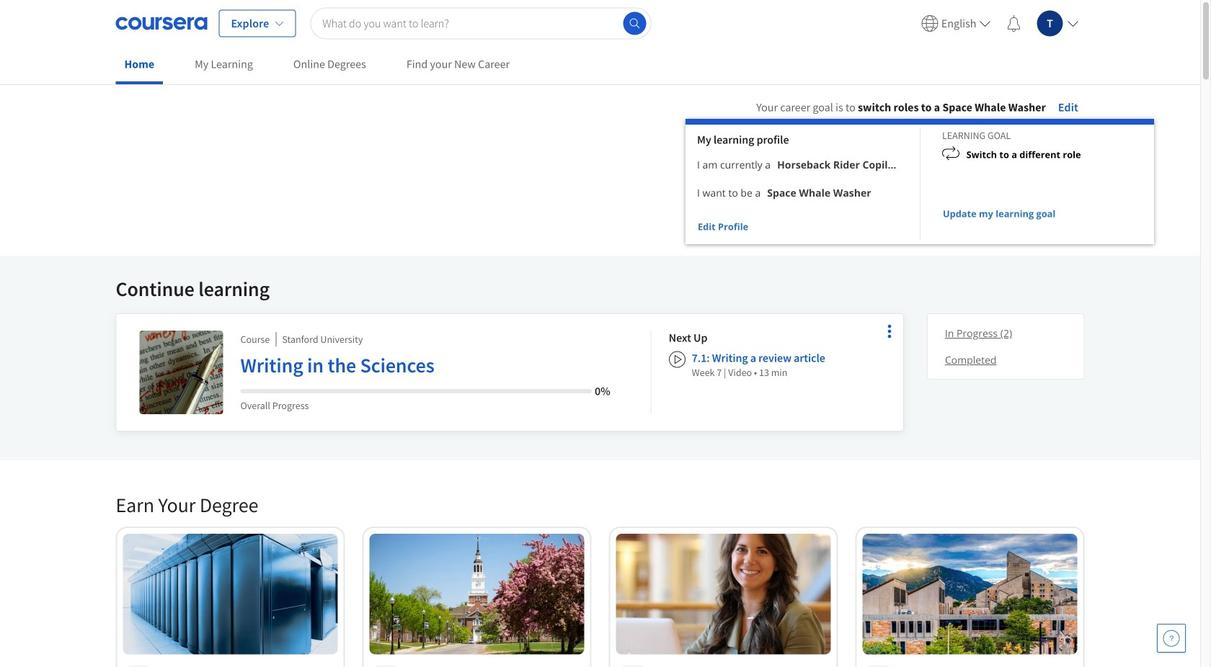 Task type: locate. For each thing, give the bounding box(es) containing it.
What do you want to learn? text field
[[310, 8, 651, 39]]

None search field
[[310, 8, 651, 39]]

coursera image
[[116, 12, 207, 35]]

earn your degree collection element
[[107, 469, 1093, 667]]

writing in the sciences image
[[139, 331, 223, 414]]

region
[[686, 119, 1154, 244]]



Task type: vqa. For each thing, say whether or not it's contained in the screenshot.
the right the with
no



Task type: describe. For each thing, give the bounding box(es) containing it.
i am currently a horseback rider copilot element
[[774, 154, 900, 176]]

i am currently a space whale washer element
[[764, 182, 890, 204]]

help center image
[[1163, 630, 1180, 647]]

more option for writing in the sciences image
[[879, 321, 899, 342]]



